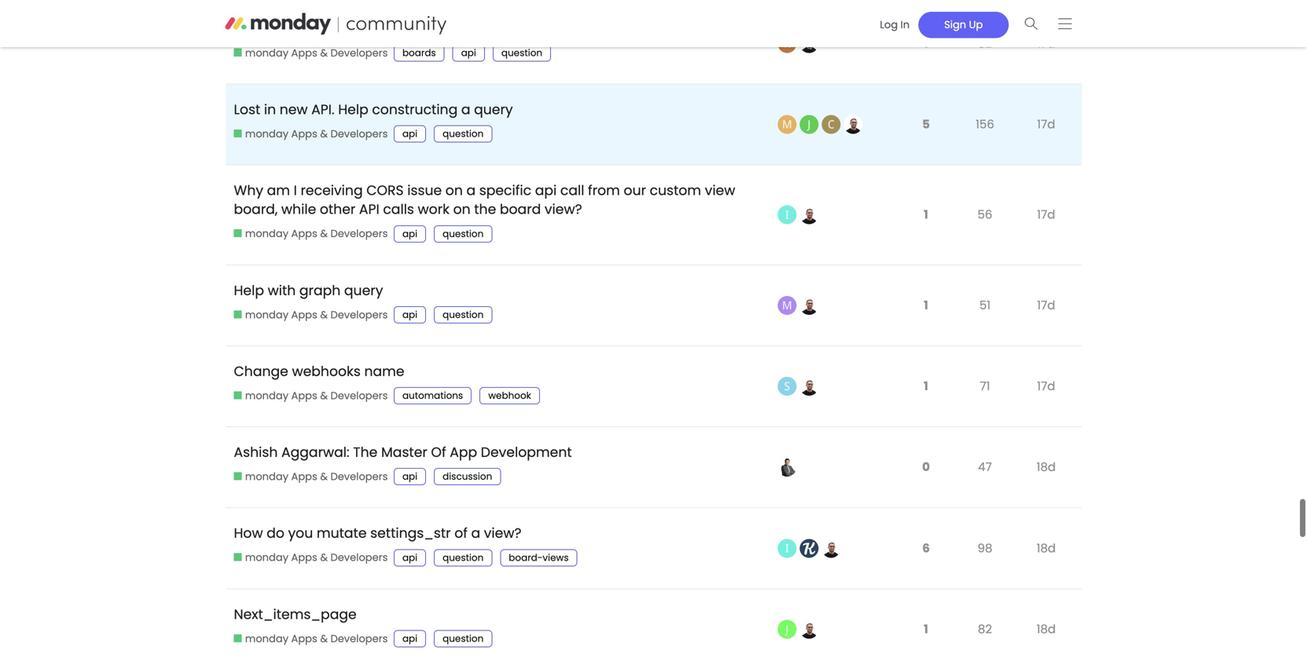 Task type: describe. For each thing, give the bounding box(es) containing it.
monday apps & developers for am
[[245, 213, 388, 227]]

& for i
[[320, 213, 328, 227]]

help with graph query
[[234, 267, 383, 286]]

ashish aggarwal - original poster, most recent poster image
[[778, 444, 797, 463]]

question link for query
[[434, 292, 492, 310]]

1 for why am i receiving cors issue on a specific api call from our custom view board, while other api calls work on the board view?
[[924, 192, 929, 209]]

of
[[431, 429, 446, 448]]

how
[[234, 510, 263, 529]]

api for api.
[[403, 113, 418, 126]]

a right of
[[471, 510, 481, 529]]

matias - most recent poster image right shay butran - original poster icon
[[800, 363, 819, 382]]

question for api.
[[443, 113, 484, 126]]

monday apps & developers link for in
[[234, 113, 388, 127]]

returns
[[324, 5, 372, 24]]

board-
[[509, 538, 543, 551]]

1 for next_items_page
[[924, 607, 929, 624]]

automations
[[403, 376, 463, 389]]

view? inside why am i receiving cors issue on a specific api call from our custom view board, while other api calls work on the board view?
[[545, 186, 582, 205]]

apps for in
[[291, 113, 318, 127]]

& for you
[[320, 537, 328, 551]]

change webhooks name link
[[234, 337, 405, 379]]

& for a
[[320, 32, 328, 46]]

51
[[980, 283, 991, 300]]

sign up
[[945, 18, 983, 32]]

monday apps & developers link for do
[[234, 537, 388, 552]]

tags list for receiving
[[394, 211, 500, 229]]

view
[[705, 167, 736, 186]]

in
[[264, 86, 276, 105]]

question link for mutate
[[434, 536, 492, 553]]

view? inside how do you mutate settings_str of a view? link
[[484, 510, 522, 529]]

app
[[450, 429, 477, 448]]

apps for aggarwal:
[[291, 456, 318, 470]]

1 button for receiving
[[920, 183, 933, 219]]

on up the work
[[446, 167, 463, 186]]

issue
[[407, 167, 442, 186]]

lost in new api. help constructing a query
[[234, 86, 513, 105]]

how do you mutate settings_str of a view?
[[234, 510, 522, 529]]

56
[[978, 192, 993, 209]]

constructing
[[372, 86, 458, 105]]

monday for lost
[[245, 113, 289, 127]]

monday for help
[[245, 294, 289, 308]]

ashish aggarwal: the master of app development
[[234, 429, 572, 448]]

monday for items_count
[[245, 32, 289, 46]]

api link for master
[[394, 455, 426, 472]]

1 for help with graph query
[[924, 283, 929, 300]]

log in
[[880, 18, 910, 32]]

receiving
[[301, 167, 363, 186]]

apps for returns
[[291, 32, 318, 46]]

api link for receiving
[[394, 211, 426, 229]]

developers for master
[[331, 456, 388, 470]]

log
[[880, 18, 898, 32]]

items_count
[[234, 5, 321, 24]]

monday apps & developers for do
[[245, 537, 388, 551]]

monday community forum image
[[225, 13, 477, 35]]

0 horizontal spatial query
[[344, 267, 383, 286]]

monday apps & developers for with
[[245, 294, 388, 308]]

matias - most recent poster image for help with graph query
[[800, 282, 819, 301]]

0 vertical spatial help
[[338, 86, 369, 105]]

17d for lost in new api. help constructing a query
[[1038, 102, 1056, 119]]

ashish
[[234, 429, 278, 448]]

monday for change
[[245, 375, 289, 389]]

ih - original poster image
[[778, 192, 797, 210]]

matias - most recent poster image for next_items_page
[[800, 607, 819, 625]]

work
[[418, 186, 450, 205]]

4 1 button from the top
[[920, 598, 933, 634]]

with
[[268, 267, 296, 286]]

8 developers from the top
[[331, 618, 388, 632]]

api link for api.
[[394, 111, 426, 129]]

8 monday from the top
[[245, 618, 289, 632]]

menu image
[[1059, 18, 1072, 29]]

8 apps from the top
[[291, 618, 318, 632]]

i
[[294, 167, 297, 186]]

17d link for cors
[[1034, 181, 1060, 221]]

4 17d link from the top
[[1034, 271, 1060, 312]]

monday apps & developers link for with
[[234, 294, 388, 308]]

matias - most recent poster image right the alfred - frequent poster icon
[[822, 525, 841, 544]]

5 question from the top
[[443, 619, 484, 632]]

156
[[976, 102, 995, 119]]

specific
[[479, 167, 532, 186]]

developers for cached
[[331, 32, 388, 46]]

api.
[[311, 86, 335, 105]]

cody - frequent poster image
[[822, 101, 841, 120]]

how do you mutate settings_str of a view? link
[[234, 499, 522, 541]]

monday apps & developers for webhooks
[[245, 375, 388, 389]]

tags list containing automations
[[394, 374, 548, 391]]

navigation containing log in
[[866, 7, 1082, 40]]

api link for mutate
[[394, 536, 426, 553]]

tags list for query
[[394, 292, 500, 310]]

monday apps & developers for aggarwal:
[[245, 456, 388, 470]]

new
[[280, 86, 308, 105]]

webhook link
[[480, 374, 540, 391]]

from
[[588, 167, 620, 186]]

joseph laux - frequent poster image
[[800, 101, 819, 120]]

john tong - original poster image
[[778, 607, 797, 625]]

value
[[444, 5, 481, 24]]

views
[[543, 538, 569, 551]]

am
[[267, 167, 290, 186]]

discussion link
[[434, 455, 501, 472]]

71
[[980, 364, 991, 381]]

the
[[353, 429, 378, 448]]

17d for items_count returns a cached value
[[1038, 21, 1056, 38]]

developers for receiving
[[331, 213, 388, 227]]

the
[[474, 186, 496, 205]]

discussion
[[443, 457, 492, 470]]

monday apps & developers link for am
[[234, 213, 388, 227]]

help with graph query link
[[234, 255, 383, 298]]

5
[[923, 102, 930, 119]]

while
[[281, 186, 316, 205]]

18d link
[[1033, 596, 1060, 636]]

question link for api.
[[434, 111, 492, 129]]

82 for next_items_page
[[978, 607, 993, 624]]

alfred - frequent poster image
[[800, 525, 819, 544]]

sign
[[945, 18, 967, 32]]

8 tags list from the top
[[394, 617, 500, 634]]

monday apps & developers for in
[[245, 113, 388, 127]]

tags list for api.
[[394, 111, 500, 129]]

items_count returns a cached value link
[[234, 0, 481, 36]]

board-views link
[[500, 536, 578, 553]]

m.mcd - original poster image
[[778, 101, 797, 120]]



Task type: vqa. For each thing, say whether or not it's contained in the screenshot.
Help with graph query 17d
yes



Task type: locate. For each thing, give the bounding box(es) containing it.
1 horizontal spatial view?
[[545, 186, 582, 205]]

6 monday apps & developers link from the top
[[234, 456, 388, 470]]

82
[[978, 21, 993, 38], [978, 607, 993, 624]]

& down aggarwal:
[[320, 456, 328, 470]]

settings_str
[[370, 510, 451, 529]]

board,
[[234, 186, 278, 205]]

0 horizontal spatial view?
[[484, 510, 522, 529]]

0 horizontal spatial help
[[234, 267, 264, 286]]

1 question from the top
[[443, 113, 484, 126]]

6 developers from the top
[[331, 456, 388, 470]]

a right constructing
[[461, 86, 471, 105]]

developers down items_count returns a cached value
[[331, 32, 388, 46]]

apps down next_items_page
[[291, 618, 318, 632]]

developers for api.
[[331, 113, 388, 127]]

17d left menu icon
[[1038, 21, 1056, 38]]

3 monday from the top
[[245, 213, 289, 227]]

developers for query
[[331, 294, 388, 308]]

4 question from the top
[[443, 538, 484, 551]]

developers down 'graph'
[[331, 294, 388, 308]]

matias - most recent poster image right cody - frequent poster icon
[[844, 101, 863, 120]]

matias - most recent poster image right muhammad - original poster icon
[[800, 282, 819, 301]]

4 & from the top
[[320, 294, 328, 308]]

2 tags list from the top
[[394, 111, 500, 129]]

question
[[443, 113, 484, 126], [443, 213, 484, 226], [443, 294, 484, 307], [443, 538, 484, 551], [443, 619, 484, 632]]

6 monday from the top
[[245, 456, 289, 470]]

tags list for cached
[[394, 30, 559, 48]]

2 question from the top
[[443, 213, 484, 226]]

1 button for query
[[920, 274, 933, 309]]

a
[[376, 5, 385, 24], [461, 86, 471, 105], [467, 167, 476, 186], [471, 510, 481, 529]]

2 1 button from the top
[[920, 183, 933, 219]]

next_items_page
[[234, 592, 357, 610]]

api for mutate
[[403, 538, 418, 551]]

2 monday apps & developers from the top
[[245, 113, 388, 127]]

5 developers from the top
[[331, 375, 388, 389]]

2 monday from the top
[[245, 113, 289, 127]]

a up the
[[467, 167, 476, 186]]

5 monday from the top
[[245, 375, 289, 389]]

4 17d from the top
[[1038, 283, 1056, 300]]

1 tags list from the top
[[394, 30, 559, 48]]

apps down aggarwal:
[[291, 456, 318, 470]]

tags list for mutate
[[394, 536, 585, 553]]

automations link
[[394, 374, 472, 391]]

1 monday from the top
[[245, 32, 289, 46]]

monday apps & developers down aggarwal:
[[245, 456, 388, 470]]

17d link right 56
[[1034, 181, 1060, 221]]

1 & from the top
[[320, 32, 328, 46]]

2 82 from the top
[[978, 607, 993, 624]]

0 vertical spatial query
[[474, 86, 513, 105]]

monday apps & developers link down you
[[234, 537, 388, 552]]

3 17d link from the top
[[1034, 181, 1060, 221]]

search image
[[1025, 18, 1039, 29]]

& for name
[[320, 375, 328, 389]]

our
[[624, 167, 646, 186]]

developers
[[331, 32, 388, 46], [331, 113, 388, 127], [331, 213, 388, 227], [331, 294, 388, 308], [331, 375, 388, 389], [331, 456, 388, 470], [331, 537, 388, 551], [331, 618, 388, 632]]

question for mutate
[[443, 538, 484, 551]]

17d link for value
[[1034, 9, 1060, 49]]

help right api.
[[338, 86, 369, 105]]

ashish aggarwal: the master of app development link
[[234, 418, 572, 460]]

6 & from the top
[[320, 456, 328, 470]]

why am i receiving cors issue on a specific api call from our custom view board, while other api calls work on the board view?
[[234, 167, 736, 205]]

monday apps & developers link for aggarwal:
[[234, 456, 388, 470]]

2 monday apps & developers link from the top
[[234, 113, 388, 127]]

log in button
[[872, 12, 919, 38]]

monday down next_items_page
[[245, 618, 289, 632]]

3 1 from the top
[[924, 283, 929, 300]]

4 question link from the top
[[434, 536, 492, 553]]

monday apps & developers down 'graph'
[[245, 294, 388, 308]]

apps down you
[[291, 537, 318, 551]]

1 horizontal spatial query
[[474, 86, 513, 105]]

2 1 from the top
[[924, 192, 929, 209]]

a inside why am i receiving cors issue on a specific api call from our custom view board, while other api calls work on the board view?
[[467, 167, 476, 186]]

apps for with
[[291, 294, 318, 308]]

0 vertical spatial 82
[[978, 21, 993, 38]]

1 button for cached
[[920, 12, 933, 47]]

development
[[481, 429, 572, 448]]

& down next_items_page
[[320, 618, 328, 632]]

matias - most recent poster image
[[800, 282, 819, 301], [800, 607, 819, 625]]

& for graph
[[320, 294, 328, 308]]

monday apps & developers link for webhooks
[[234, 375, 388, 389]]

next_items_page link
[[234, 580, 357, 622]]

0 vertical spatial matias - most recent poster image
[[800, 282, 819, 301]]

5 api link from the top
[[394, 536, 426, 553]]

1 1 button from the top
[[920, 12, 933, 47]]

1 vertical spatial help
[[234, 267, 264, 286]]

monday down the do
[[245, 537, 289, 551]]

api
[[359, 186, 380, 205]]

3 17d from the top
[[1038, 192, 1056, 209]]

2 17d from the top
[[1038, 102, 1056, 119]]

matias - most recent poster image right ih - original poster icon
[[800, 192, 819, 210]]

1 17d link from the top
[[1034, 9, 1060, 49]]

change webhooks name
[[234, 348, 405, 367]]

3 & from the top
[[320, 213, 328, 227]]

1 developers from the top
[[331, 32, 388, 46]]

you
[[288, 510, 313, 529]]

api
[[403, 113, 418, 126], [535, 167, 557, 186], [403, 213, 418, 226], [403, 294, 418, 307], [403, 457, 418, 470], [403, 538, 418, 551], [403, 619, 418, 632]]

developers down 'mutate'
[[331, 537, 388, 551]]

change
[[234, 348, 288, 367]]

82 right sign
[[978, 21, 993, 38]]

api for master
[[403, 457, 418, 470]]

1 matias - most recent poster image from the top
[[800, 282, 819, 301]]

up
[[969, 18, 983, 32]]

view?
[[545, 186, 582, 205], [484, 510, 522, 529]]

on
[[446, 167, 463, 186], [453, 186, 471, 205]]

17d link right "156"
[[1034, 90, 1060, 131]]

webhooks
[[292, 348, 361, 367]]

developers down the lost in new api. help constructing a query
[[331, 113, 388, 127]]

17d link right up
[[1034, 9, 1060, 49]]

items_count returns a cached value
[[234, 5, 481, 24]]

1 horizontal spatial help
[[338, 86, 369, 105]]

5 monday apps & developers from the top
[[245, 375, 388, 389]]

2 question link from the top
[[434, 211, 492, 229]]

monday down 'in'
[[245, 113, 289, 127]]

aggarwal:
[[281, 429, 350, 448]]

1 1 from the top
[[924, 21, 929, 38]]

why am i receiving cors issue on a specific api call from our custom view board, while other api calls work on the board view? link
[[234, 155, 736, 217]]

matias - most recent poster image
[[844, 101, 863, 120], [800, 192, 819, 210], [800, 363, 819, 382], [822, 525, 841, 544]]

tags list
[[394, 30, 559, 48], [394, 111, 500, 129], [394, 211, 500, 229], [394, 292, 500, 310], [394, 374, 548, 391], [394, 455, 509, 472], [394, 536, 585, 553], [394, 617, 500, 634]]

help
[[338, 86, 369, 105], [234, 267, 264, 286]]

17d for why am i receiving cors issue on a specific api call from our custom view board, while other api calls work on the board view?
[[1038, 192, 1056, 209]]

view? down call
[[545, 186, 582, 205]]

4 1 from the top
[[924, 607, 929, 624]]

1 vertical spatial 82
[[978, 607, 993, 624]]

& down other
[[320, 213, 328, 227]]

1 17d from the top
[[1038, 21, 1056, 38]]

monday apps & developers link down aggarwal:
[[234, 456, 388, 470]]

name
[[364, 348, 405, 367]]

monday apps & developers link down items_count
[[234, 32, 388, 46]]

developers down the
[[331, 456, 388, 470]]

1 vertical spatial matias - most recent poster image
[[800, 607, 819, 625]]

sign up button
[[919, 12, 1009, 38]]

5 17d from the top
[[1038, 364, 1056, 381]]

& for the
[[320, 456, 328, 470]]

5 question link from the top
[[434, 617, 492, 634]]

2 matias - most recent poster image from the top
[[800, 607, 819, 625]]

board-views
[[509, 538, 569, 551]]

cors
[[367, 167, 404, 186]]

mutate
[[317, 510, 367, 529]]

lost in new api. help constructing a query link
[[234, 74, 513, 117]]

4 tags list from the top
[[394, 292, 500, 310]]

3 question link from the top
[[434, 292, 492, 310]]

1 vertical spatial query
[[344, 267, 383, 286]]

3 1 button from the top
[[920, 274, 933, 309]]

& down 'mutate'
[[320, 537, 328, 551]]

1 monday apps & developers from the top
[[245, 32, 388, 46]]

82 left 18d
[[978, 607, 993, 624]]

monday down 'change'
[[245, 375, 289, 389]]

navigation
[[866, 7, 1082, 40]]

question for query
[[443, 294, 484, 307]]

3 tags list from the top
[[394, 211, 500, 229]]

on left the
[[453, 186, 471, 205]]

3 developers from the top
[[331, 213, 388, 227]]

of
[[455, 510, 468, 529]]

17d right "156"
[[1038, 102, 1056, 119]]

developers down name
[[331, 375, 388, 389]]

17d link
[[1034, 9, 1060, 49], [1034, 90, 1060, 131], [1034, 181, 1060, 221], [1034, 271, 1060, 312], [1034, 352, 1060, 393]]

6 api link from the top
[[394, 617, 426, 634]]

1 vertical spatial view?
[[484, 510, 522, 529]]

webhook
[[488, 376, 531, 389]]

3 apps from the top
[[291, 213, 318, 227]]

monday apps & developers link down while
[[234, 213, 388, 227]]

monday apps & developers link for returns
[[234, 32, 388, 46]]

7 apps from the top
[[291, 537, 318, 551]]

4 monday apps & developers link from the top
[[234, 294, 388, 308]]

a right returns
[[376, 5, 385, 24]]

apps down new
[[291, 113, 318, 127]]

monday down board, at left top
[[245, 213, 289, 227]]

5 apps from the top
[[291, 375, 318, 389]]

board
[[500, 186, 541, 205]]

& down webhooks
[[320, 375, 328, 389]]

matias - most recent poster image right the john tong - original poster image
[[800, 607, 819, 625]]

apps down help with graph query
[[291, 294, 318, 308]]

monday down items_count
[[245, 32, 289, 46]]

api inside why am i receiving cors issue on a specific api call from our custom view board, while other api calls work on the board view?
[[535, 167, 557, 186]]

monday apps & developers down you
[[245, 537, 388, 551]]

&
[[320, 32, 328, 46], [320, 113, 328, 127], [320, 213, 328, 227], [320, 294, 328, 308], [320, 375, 328, 389], [320, 456, 328, 470], [320, 537, 328, 551], [320, 618, 328, 632]]

5 tags list from the top
[[394, 374, 548, 391]]

2 17d link from the top
[[1034, 90, 1060, 131]]

4 apps from the top
[[291, 294, 318, 308]]

monday apps & developers down returns
[[245, 32, 388, 46]]

monday apps & developers link
[[234, 32, 388, 46], [234, 113, 388, 127], [234, 213, 388, 227], [234, 294, 388, 308], [234, 375, 388, 389], [234, 456, 388, 470], [234, 537, 388, 552], [234, 618, 388, 633]]

question for receiving
[[443, 213, 484, 226]]

monday apps & developers down api.
[[245, 113, 388, 127]]

6 apps from the top
[[291, 456, 318, 470]]

3 monday apps & developers from the top
[[245, 213, 388, 227]]

monday apps & developers link down next_items_page
[[234, 618, 388, 633]]

7 monday apps & developers link from the top
[[234, 537, 388, 552]]

monday for why
[[245, 213, 289, 227]]

17d link right 71
[[1034, 352, 1060, 393]]

& for new
[[320, 113, 328, 127]]

& down 'graph'
[[320, 294, 328, 308]]

api for receiving
[[403, 213, 418, 226]]

2 apps from the top
[[291, 113, 318, 127]]

7 monday apps & developers from the top
[[245, 537, 388, 551]]

view? up board-
[[484, 510, 522, 529]]

apps down change webhooks name
[[291, 375, 318, 389]]

monday apps & developers down while
[[245, 213, 388, 227]]

call
[[561, 167, 585, 186]]

developers down api
[[331, 213, 388, 227]]

4 monday apps & developers from the top
[[245, 294, 388, 308]]

1 question link from the top
[[434, 111, 492, 129]]

5 17d link from the top
[[1034, 352, 1060, 393]]

5 & from the top
[[320, 375, 328, 389]]

monday for how
[[245, 537, 289, 551]]

monday apps & developers for returns
[[245, 32, 388, 46]]

7 developers from the top
[[331, 537, 388, 551]]

5 monday apps & developers link from the top
[[234, 375, 388, 389]]

2 & from the top
[[320, 113, 328, 127]]

7 & from the top
[[320, 537, 328, 551]]

cached
[[389, 5, 440, 24]]

custom
[[650, 167, 702, 186]]

tags list for master
[[394, 455, 509, 472]]

82 for items_count returns a cached value
[[978, 21, 993, 38]]

monday apps & developers link down help with graph query
[[234, 294, 388, 308]]

7 tags list from the top
[[394, 536, 585, 553]]

1 monday apps & developers link from the top
[[234, 32, 388, 46]]

why
[[234, 167, 263, 186]]

1 api link from the top
[[394, 111, 426, 129]]

& down api.
[[320, 113, 328, 127]]

developers for mutate
[[331, 537, 388, 551]]

monday apps & developers link down change webhooks name
[[234, 375, 388, 389]]

18d
[[1037, 607, 1056, 624]]

master
[[381, 429, 428, 448]]

1
[[924, 21, 929, 38], [924, 192, 929, 209], [924, 283, 929, 300], [924, 607, 929, 624]]

apps
[[291, 32, 318, 46], [291, 113, 318, 127], [291, 213, 318, 227], [291, 294, 318, 308], [291, 375, 318, 389], [291, 456, 318, 470], [291, 537, 318, 551], [291, 618, 318, 632]]

4 developers from the top
[[331, 294, 388, 308]]

4 api link from the top
[[394, 455, 426, 472]]

api for query
[[403, 294, 418, 307]]

muhammad - original poster image
[[778, 282, 797, 301]]

2 developers from the top
[[331, 113, 388, 127]]

17d link for help
[[1034, 90, 1060, 131]]

monday apps & developers link down api.
[[234, 113, 388, 127]]

apps for do
[[291, 537, 318, 551]]

shay butran - original poster image
[[778, 363, 797, 382]]

2 api link from the top
[[394, 211, 426, 229]]

calls
[[383, 186, 414, 205]]

monday apps & developers down next_items_page
[[245, 618, 388, 632]]

1 apps from the top
[[291, 32, 318, 46]]

other
[[320, 186, 356, 205]]

3 question from the top
[[443, 294, 484, 307]]

lost
[[234, 86, 260, 105]]

3 monday apps & developers link from the top
[[234, 213, 388, 227]]

3 api link from the top
[[394, 292, 426, 310]]

8 monday apps & developers link from the top
[[234, 618, 388, 633]]

17d
[[1038, 21, 1056, 38], [1038, 102, 1056, 119], [1038, 192, 1056, 209], [1038, 283, 1056, 300], [1038, 364, 1056, 381]]

17d link right 51
[[1034, 271, 1060, 312]]

8 & from the top
[[320, 618, 328, 632]]

apps for am
[[291, 213, 318, 227]]

17d for help with graph query
[[1038, 283, 1056, 300]]

ih - original poster image
[[778, 525, 797, 544]]

monday down ashish at the left of the page
[[245, 456, 289, 470]]

4 monday from the top
[[245, 294, 289, 308]]

monday apps & developers
[[245, 32, 388, 46], [245, 113, 388, 127], [245, 213, 388, 227], [245, 294, 388, 308], [245, 375, 388, 389], [245, 456, 388, 470], [245, 537, 388, 551], [245, 618, 388, 632]]

5 button
[[919, 93, 934, 128]]

question link for receiving
[[434, 211, 492, 229]]

help left with
[[234, 267, 264, 286]]

in
[[901, 18, 910, 32]]

17d right 56
[[1038, 192, 1056, 209]]

apps down while
[[291, 213, 318, 227]]

7 monday from the top
[[245, 537, 289, 551]]

17d right 71
[[1038, 364, 1056, 381]]

graph
[[299, 267, 341, 286]]

17d right 51
[[1038, 283, 1056, 300]]

api link
[[394, 111, 426, 129], [394, 211, 426, 229], [394, 292, 426, 310], [394, 455, 426, 472], [394, 536, 426, 553], [394, 617, 426, 634]]

apps down items_count
[[291, 32, 318, 46]]

6 tags list from the top
[[394, 455, 509, 472]]

do
[[267, 510, 285, 529]]

monday
[[245, 32, 289, 46], [245, 113, 289, 127], [245, 213, 289, 227], [245, 294, 289, 308], [245, 375, 289, 389], [245, 456, 289, 470], [245, 537, 289, 551], [245, 618, 289, 632]]

monday for ashish
[[245, 456, 289, 470]]

6 monday apps & developers from the top
[[245, 456, 388, 470]]

& down returns
[[320, 32, 328, 46]]

monday down with
[[245, 294, 289, 308]]

monday apps & developers down change webhooks name
[[245, 375, 388, 389]]

apps for webhooks
[[291, 375, 318, 389]]

question link
[[434, 111, 492, 129], [434, 211, 492, 229], [434, 292, 492, 310], [434, 536, 492, 553], [434, 617, 492, 634]]

query
[[474, 86, 513, 105], [344, 267, 383, 286]]

1 82 from the top
[[978, 21, 993, 38]]

0 vertical spatial view?
[[545, 186, 582, 205]]

developers down next_items_page
[[331, 618, 388, 632]]

api link for query
[[394, 292, 426, 310]]

8 monday apps & developers from the top
[[245, 618, 388, 632]]



